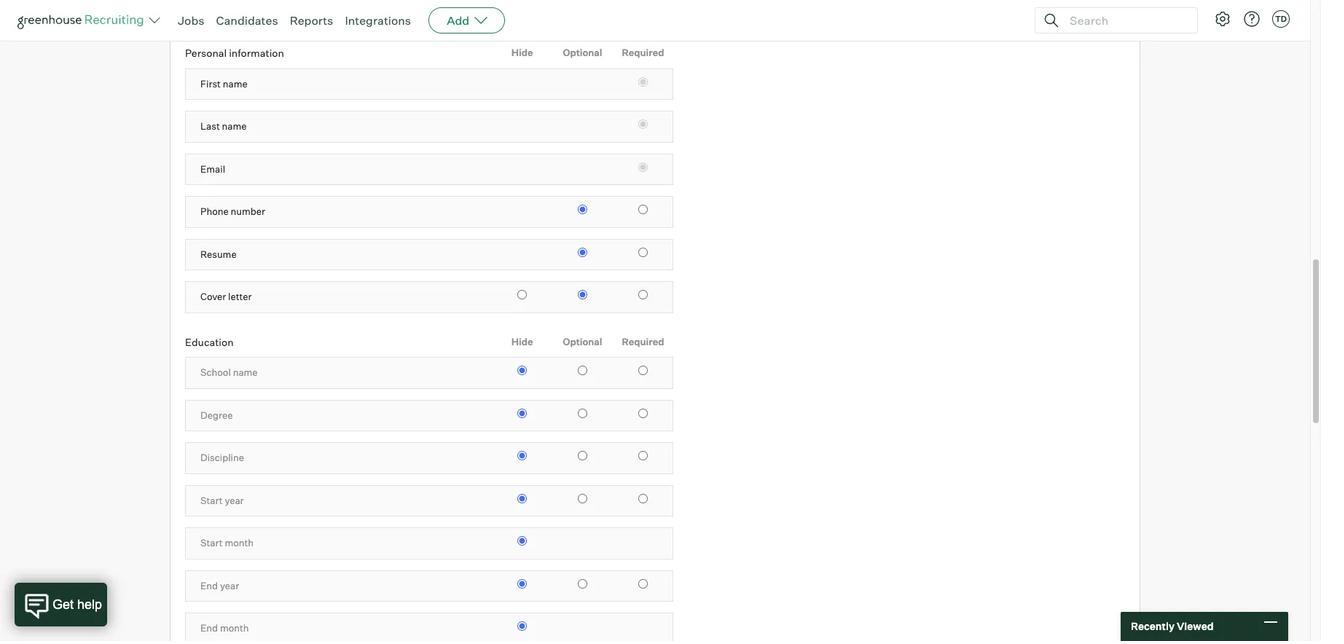 Task type: locate. For each thing, give the bounding box(es) containing it.
1 vertical spatial end
[[200, 622, 218, 634]]

application
[[228, 7, 304, 26]]

end down end year
[[200, 622, 218, 634]]

td button
[[1269, 7, 1293, 31]]

first
[[200, 78, 221, 89]]

1 hide from the top
[[511, 47, 533, 58]]

1 vertical spatial information
[[229, 47, 284, 59]]

hide for personal information
[[511, 47, 533, 58]]

end for end month
[[200, 622, 218, 634]]

optional for personal information
[[563, 47, 602, 58]]

school name
[[200, 367, 258, 378]]

2 optional from the top
[[563, 336, 602, 347]]

2 hide from the top
[[511, 336, 533, 347]]

optional
[[563, 47, 602, 58], [563, 336, 602, 347]]

1 vertical spatial name
[[222, 120, 247, 132]]

name right last
[[222, 120, 247, 132]]

end
[[200, 580, 218, 592], [200, 622, 218, 634]]

start up end year
[[200, 537, 223, 549]]

add button
[[429, 7, 505, 34]]

month down start year
[[225, 537, 254, 549]]

td
[[1275, 14, 1287, 24]]

reports
[[290, 13, 333, 28]]

end for end year
[[200, 580, 218, 592]]

integrations link
[[345, 13, 411, 28]]

information
[[307, 7, 386, 26], [229, 47, 284, 59]]

name right school
[[233, 367, 258, 378]]

name for school name
[[233, 367, 258, 378]]

month
[[225, 537, 254, 549], [220, 622, 249, 634]]

1 vertical spatial start
[[200, 537, 223, 549]]

1 start from the top
[[200, 495, 223, 506]]

end up end month
[[200, 580, 218, 592]]

school
[[200, 367, 231, 378]]

required
[[622, 47, 664, 58], [622, 336, 664, 347]]

0 vertical spatial end
[[200, 580, 218, 592]]

0 vertical spatial required
[[622, 47, 664, 58]]

jobs
[[178, 13, 204, 28]]

None radio
[[638, 77, 648, 86], [638, 120, 648, 129], [578, 205, 587, 214], [638, 205, 648, 214], [578, 248, 587, 257], [578, 290, 587, 300], [638, 366, 648, 375], [517, 409, 527, 418], [578, 409, 587, 418], [638, 409, 648, 418], [578, 451, 587, 461], [638, 451, 648, 461], [578, 494, 587, 503], [517, 536, 527, 546], [517, 579, 527, 589], [578, 579, 587, 589], [638, 579, 648, 589], [638, 77, 648, 86], [638, 120, 648, 129], [578, 205, 587, 214], [638, 205, 648, 214], [578, 248, 587, 257], [578, 290, 587, 300], [638, 366, 648, 375], [517, 409, 527, 418], [578, 409, 587, 418], [638, 409, 648, 418], [578, 451, 587, 461], [638, 451, 648, 461], [578, 494, 587, 503], [517, 536, 527, 546], [517, 579, 527, 589], [578, 579, 587, 589], [638, 579, 648, 589]]

0 vertical spatial name
[[223, 78, 248, 89]]

recently viewed
[[1131, 620, 1214, 633]]

2 start from the top
[[200, 537, 223, 549]]

name right first
[[223, 78, 248, 89]]

start down the discipline
[[200, 495, 223, 506]]

personal
[[185, 47, 227, 59]]

reports link
[[290, 13, 333, 28]]

0 vertical spatial start
[[200, 495, 223, 506]]

start
[[200, 495, 223, 506], [200, 537, 223, 549]]

name
[[223, 78, 248, 89], [222, 120, 247, 132], [233, 367, 258, 378]]

None radio
[[638, 162, 648, 172], [638, 248, 648, 257], [517, 290, 527, 300], [638, 290, 648, 300], [517, 366, 527, 375], [578, 366, 587, 375], [517, 451, 527, 461], [517, 494, 527, 503], [638, 494, 648, 503], [517, 622, 527, 631], [638, 162, 648, 172], [638, 248, 648, 257], [517, 290, 527, 300], [638, 290, 648, 300], [517, 366, 527, 375], [578, 366, 587, 375], [517, 451, 527, 461], [517, 494, 527, 503], [638, 494, 648, 503], [517, 622, 527, 631]]

0 vertical spatial year
[[225, 495, 244, 506]]

jobs link
[[178, 13, 204, 28]]

1 vertical spatial optional
[[563, 336, 602, 347]]

start month
[[200, 537, 254, 549]]

1 vertical spatial month
[[220, 622, 249, 634]]

0 vertical spatial month
[[225, 537, 254, 549]]

hide
[[511, 47, 533, 58], [511, 336, 533, 347]]

1 vertical spatial year
[[220, 580, 239, 592]]

2 required from the top
[[622, 336, 664, 347]]

1 required from the top
[[622, 47, 664, 58]]

month down end year
[[220, 622, 249, 634]]

configure image
[[1214, 10, 1232, 28]]

greenhouse recruiting image
[[17, 12, 149, 29]]

0 vertical spatial hide
[[511, 47, 533, 58]]

0 vertical spatial optional
[[563, 47, 602, 58]]

1 optional from the top
[[563, 47, 602, 58]]

0 horizontal spatial information
[[229, 47, 284, 59]]

education
[[185, 336, 234, 348]]

year down start month
[[220, 580, 239, 592]]

first name
[[200, 78, 248, 89]]

2 end from the top
[[200, 622, 218, 634]]

2 vertical spatial name
[[233, 367, 258, 378]]

name for first name
[[223, 78, 248, 89]]

1 vertical spatial required
[[622, 336, 664, 347]]

1 horizontal spatial information
[[307, 7, 386, 26]]

1 end from the top
[[200, 580, 218, 592]]

recently
[[1131, 620, 1175, 633]]

1 vertical spatial hide
[[511, 336, 533, 347]]

month for start month
[[225, 537, 254, 549]]

year up start month
[[225, 495, 244, 506]]

year
[[225, 495, 244, 506], [220, 580, 239, 592]]



Task type: describe. For each thing, give the bounding box(es) containing it.
basic application information
[[188, 7, 386, 26]]

cover letter
[[200, 291, 252, 303]]

viewed
[[1177, 620, 1214, 633]]

personal information
[[185, 47, 284, 59]]

month for end month
[[220, 622, 249, 634]]

0 vertical spatial information
[[307, 7, 386, 26]]

required for education
[[622, 336, 664, 347]]

candidates link
[[216, 13, 278, 28]]

start for start year
[[200, 495, 223, 506]]

td button
[[1272, 10, 1290, 28]]

end month
[[200, 622, 249, 634]]

integrations
[[345, 13, 411, 28]]

last name
[[200, 120, 247, 132]]

end year
[[200, 580, 239, 592]]

optional for education
[[563, 336, 602, 347]]

start for start month
[[200, 537, 223, 549]]

Search text field
[[1066, 10, 1184, 31]]

cover
[[200, 291, 226, 303]]

basic
[[188, 7, 225, 26]]

phone number
[[200, 206, 265, 217]]

resume
[[200, 248, 237, 260]]

letter
[[228, 291, 252, 303]]

start year
[[200, 495, 244, 506]]

candidates
[[216, 13, 278, 28]]

year for end year
[[220, 580, 239, 592]]

name for last name
[[222, 120, 247, 132]]

hide for education
[[511, 336, 533, 347]]

required for personal information
[[622, 47, 664, 58]]

discipline
[[200, 452, 244, 464]]

last
[[200, 120, 220, 132]]

email
[[200, 163, 225, 175]]

year for start year
[[225, 495, 244, 506]]

add
[[447, 13, 469, 28]]

degree
[[200, 409, 233, 421]]

number
[[231, 206, 265, 217]]

phone
[[200, 206, 229, 217]]



Task type: vqa. For each thing, say whether or not it's contained in the screenshot.
topmost "Candidate"
no



